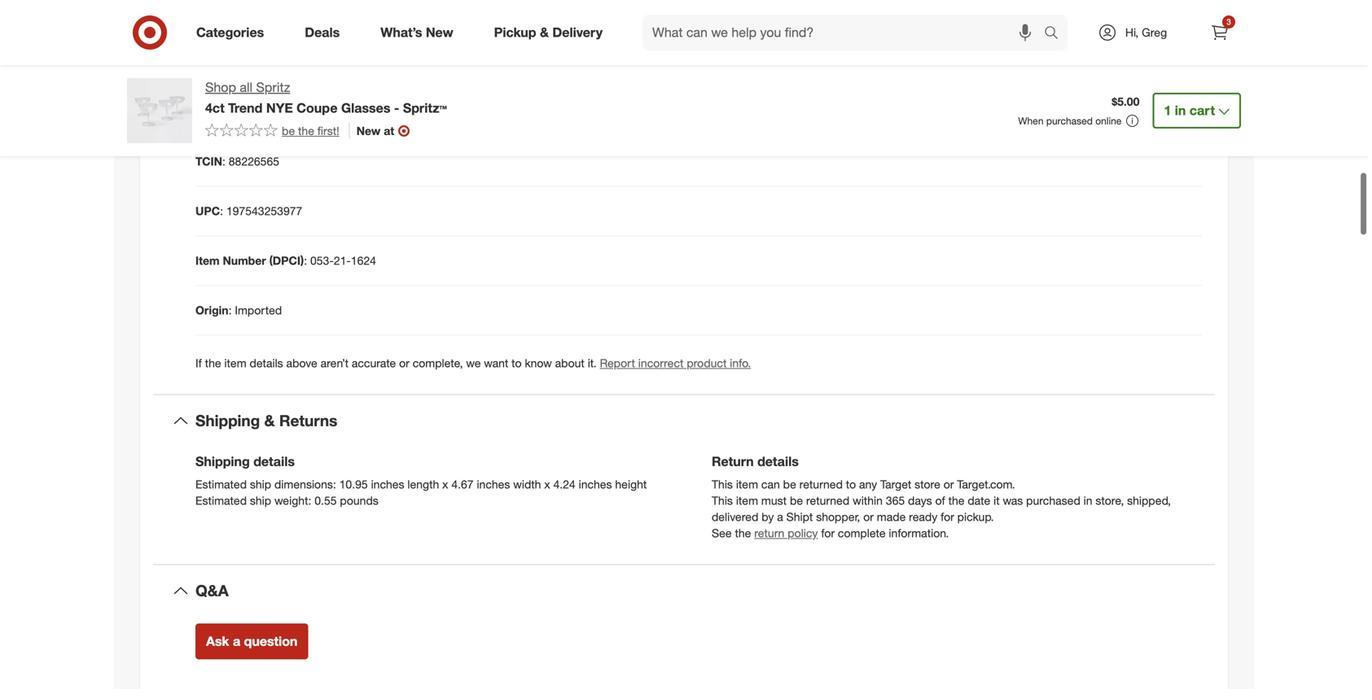 Task type: describe. For each thing, give the bounding box(es) containing it.
any
[[859, 478, 877, 492]]

material:
[[195, 105, 243, 119]]

number
[[223, 254, 266, 268]]

aren't
[[321, 356, 349, 370]]

2 x from the left
[[544, 478, 550, 492]]

-
[[394, 100, 399, 116]]

want
[[484, 356, 508, 370]]

height
[[615, 478, 647, 492]]

about
[[555, 356, 585, 370]]

365
[[886, 494, 905, 508]]

4
[[298, 55, 304, 69]]

shipping details estimated ship dimensions: 10.95 inches length x 4.67 inches width x 4.24 inches height estimated ship weight: 0.55 pounds
[[195, 454, 647, 508]]

0 vertical spatial item
[[224, 356, 246, 370]]

shipping for shipping & returns
[[195, 412, 260, 430]]

be the first! link
[[205, 123, 339, 139]]

material: plastic
[[195, 105, 280, 119]]

197543253977
[[226, 204, 302, 218]]

& for shipping
[[264, 412, 275, 430]]

3 link
[[1202, 15, 1238, 50]]

3 inches from the left
[[579, 478, 612, 492]]

shipped,
[[1127, 494, 1171, 508]]

ask a question
[[206, 634, 298, 650]]

complete,
[[413, 356, 463, 370]]

item
[[195, 254, 220, 268]]

details for return
[[757, 454, 799, 470]]

of
[[935, 494, 945, 508]]

tcin
[[195, 154, 222, 169]]

hi, greg
[[1125, 25, 1167, 39]]

053-
[[310, 254, 334, 268]]

by
[[762, 510, 774, 524]]

delivery
[[552, 24, 603, 40]]

the left first!
[[298, 124, 314, 138]]

0 vertical spatial purchased
[[1046, 115, 1093, 127]]

0 vertical spatial be
[[282, 124, 295, 138]]

must
[[761, 494, 787, 508]]

pickup & delivery
[[494, 24, 603, 40]]

nye
[[266, 100, 293, 116]]

package quantity: 4
[[195, 55, 304, 69]]

be the first!
[[282, 124, 339, 138]]

accurate
[[352, 356, 396, 370]]

1624
[[351, 254, 376, 268]]

categories link
[[182, 15, 284, 50]]

dimensions:
[[274, 478, 336, 492]]

pounds
[[340, 494, 378, 508]]

ask a question button
[[195, 624, 308, 660]]

cart
[[1190, 103, 1215, 118]]

pickup & delivery link
[[480, 15, 623, 50]]

spritz™
[[403, 100, 447, 116]]

upc
[[195, 204, 220, 218]]

1 estimated from the top
[[195, 478, 247, 492]]

we
[[466, 356, 481, 370]]

return details this item can be returned to any target store or target.com. this item must be returned within 365 days of the date it was purchased in store, shipped, delivered by a shipt shopper, or made ready for pickup. see the return policy for complete information.
[[712, 454, 1171, 541]]

shipping & returns
[[195, 412, 337, 430]]

when purchased online
[[1018, 115, 1122, 127]]

plastic
[[246, 105, 280, 119]]

deals link
[[291, 15, 360, 50]]

origin : imported
[[195, 303, 282, 318]]

q&a
[[195, 582, 229, 601]]

: left 053-
[[304, 254, 307, 268]]

shipping & returns button
[[153, 395, 1215, 447]]

1 vertical spatial be
[[783, 478, 796, 492]]

1 vertical spatial returned
[[806, 494, 850, 508]]

made
[[877, 510, 906, 524]]

ask
[[206, 634, 229, 650]]

pickup.
[[957, 510, 994, 524]]

1 inches from the left
[[371, 478, 404, 492]]

item number (dpci) : 053-21-1624
[[195, 254, 376, 268]]

what's
[[381, 24, 422, 40]]

: for imported
[[228, 303, 232, 318]]

q&a button
[[153, 566, 1215, 617]]

2 inches from the left
[[477, 478, 510, 492]]

upc : 197543253977
[[195, 204, 302, 218]]

return
[[712, 454, 754, 470]]

spritz
[[256, 79, 290, 95]]

1 vertical spatial new
[[356, 124, 381, 138]]

package
[[195, 55, 242, 69]]

2 estimated from the top
[[195, 494, 247, 508]]

0 horizontal spatial or
[[399, 356, 409, 370]]

1
[[1164, 103, 1171, 118]]

incorrect
[[638, 356, 684, 370]]

image of 4ct trend nye coupe glasses - spritz™ image
[[127, 78, 192, 143]]

2 vertical spatial be
[[790, 494, 803, 508]]

21-
[[334, 254, 351, 268]]

1 vertical spatial item
[[736, 478, 758, 492]]

1 x from the left
[[442, 478, 448, 492]]

policy
[[788, 526, 818, 541]]



Task type: locate. For each thing, give the bounding box(es) containing it.
this down return
[[712, 478, 733, 492]]

0 vertical spatial or
[[399, 356, 409, 370]]

0 vertical spatial shipping
[[195, 412, 260, 430]]

1 vertical spatial or
[[944, 478, 954, 492]]

date
[[968, 494, 990, 508]]

product
[[687, 356, 727, 370]]

it.
[[588, 356, 597, 370]]

info.
[[730, 356, 751, 370]]

1 shipping from the top
[[195, 412, 260, 430]]

glasses
[[341, 100, 390, 116]]

item right if
[[224, 356, 246, 370]]

return policy link
[[754, 526, 818, 541]]

inches right 4.24
[[579, 478, 612, 492]]

ship
[[250, 478, 271, 492], [250, 494, 271, 508]]

: for 88226565
[[222, 154, 225, 169]]

1 horizontal spatial or
[[863, 510, 874, 524]]

1 horizontal spatial in
[[1175, 103, 1186, 118]]

or down the 'within'
[[863, 510, 874, 524]]

first!
[[317, 124, 339, 138]]

coupe
[[297, 100, 338, 116]]

to inside return details this item can be returned to any target store or target.com. this item must be returned within 365 days of the date it was purchased in store, shipped, delivered by a shipt shopper, or made ready for pickup. see the return policy for complete information.
[[846, 478, 856, 492]]

a inside return details this item can be returned to any target store or target.com. this item must be returned within 365 days of the date it was purchased in store, shipped, delivered by a shipt shopper, or made ready for pickup. see the return policy for complete information.
[[777, 510, 783, 524]]

2 horizontal spatial or
[[944, 478, 954, 492]]

estimated
[[195, 478, 247, 492], [195, 494, 247, 508]]

shopper,
[[816, 510, 860, 524]]

greg
[[1142, 25, 1167, 39]]

in
[[1175, 103, 1186, 118], [1084, 494, 1093, 508]]

be down nye
[[282, 124, 295, 138]]

0 vertical spatial ship
[[250, 478, 271, 492]]

target
[[880, 478, 912, 492]]

1 horizontal spatial a
[[777, 510, 783, 524]]

be up the shipt
[[790, 494, 803, 508]]

new left at
[[356, 124, 381, 138]]

the
[[298, 124, 314, 138], [205, 356, 221, 370], [948, 494, 965, 508], [735, 526, 751, 541]]

& left returns
[[264, 412, 275, 430]]

search
[[1037, 26, 1076, 42]]

item
[[224, 356, 246, 370], [736, 478, 758, 492], [736, 494, 758, 508]]

$5.00
[[1112, 95, 1140, 109]]

0 vertical spatial a
[[777, 510, 783, 524]]

details inside return details this item can be returned to any target store or target.com. this item must be returned within 365 days of the date it was purchased in store, shipped, delivered by a shipt shopper, or made ready for pickup. see the return policy for complete information.
[[757, 454, 799, 470]]

when
[[1018, 115, 1044, 127]]

to
[[512, 356, 522, 370], [846, 478, 856, 492]]

the right of
[[948, 494, 965, 508]]

deals
[[305, 24, 340, 40]]

purchased right was
[[1026, 494, 1080, 508]]

new at
[[356, 124, 394, 138]]

1 vertical spatial this
[[712, 494, 733, 508]]

details for shipping
[[253, 454, 295, 470]]

1 horizontal spatial for
[[941, 510, 954, 524]]

0 horizontal spatial x
[[442, 478, 448, 492]]

online
[[1096, 115, 1122, 127]]

above
[[286, 356, 317, 370]]

new right what's
[[426, 24, 453, 40]]

0 vertical spatial returned
[[799, 478, 843, 492]]

shop all spritz 4ct trend nye coupe glasses - spritz™
[[205, 79, 447, 116]]

width
[[513, 478, 541, 492]]

ship left weight:
[[250, 494, 271, 508]]

: left 88226565
[[222, 154, 225, 169]]

shipping inside dropdown button
[[195, 412, 260, 430]]

shipping down shipping & returns
[[195, 454, 250, 470]]

know
[[525, 356, 552, 370]]

in right 1
[[1175, 103, 1186, 118]]

target.com.
[[957, 478, 1015, 492]]

& for pickup
[[540, 24, 549, 40]]

1 vertical spatial ship
[[250, 494, 271, 508]]

x
[[442, 478, 448, 492], [544, 478, 550, 492]]

pickup
[[494, 24, 536, 40]]

shop
[[205, 79, 236, 95]]

1 vertical spatial shipping
[[195, 454, 250, 470]]

a inside button
[[233, 634, 240, 650]]

store,
[[1096, 494, 1124, 508]]

to right want
[[512, 356, 522, 370]]

the down delivered
[[735, 526, 751, 541]]

0 vertical spatial for
[[941, 510, 954, 524]]

or right accurate
[[399, 356, 409, 370]]

imported
[[235, 303, 282, 318]]

1 vertical spatial a
[[233, 634, 240, 650]]

2 this from the top
[[712, 494, 733, 508]]

it
[[994, 494, 1000, 508]]

0 vertical spatial to
[[512, 356, 522, 370]]

1 vertical spatial to
[[846, 478, 856, 492]]

store
[[915, 478, 940, 492]]

(dpci)
[[269, 254, 304, 268]]

1 horizontal spatial to
[[846, 478, 856, 492]]

details
[[250, 356, 283, 370], [253, 454, 295, 470], [757, 454, 799, 470]]

shipping for shipping details estimated ship dimensions: 10.95 inches length x 4.67 inches width x 4.24 inches height estimated ship weight: 0.55 pounds
[[195, 454, 250, 470]]

question
[[244, 634, 298, 650]]

complete
[[838, 526, 886, 541]]

shipping down if
[[195, 412, 260, 430]]

details up can
[[757, 454, 799, 470]]

4ct
[[205, 100, 225, 116]]

what's new
[[381, 24, 453, 40]]

0 horizontal spatial for
[[821, 526, 835, 541]]

in inside return details this item can be returned to any target store or target.com. this item must be returned within 365 days of the date it was purchased in store, shipped, delivered by a shipt shopper, or made ready for pickup. see the return policy for complete information.
[[1084, 494, 1093, 508]]

2 vertical spatial or
[[863, 510, 874, 524]]

& right pickup
[[540, 24, 549, 40]]

a right the by
[[777, 510, 783, 524]]

0 horizontal spatial in
[[1084, 494, 1093, 508]]

1 vertical spatial in
[[1084, 494, 1093, 508]]

0 vertical spatial &
[[540, 24, 549, 40]]

categories
[[196, 24, 264, 40]]

report incorrect product info. button
[[600, 355, 751, 372]]

1 horizontal spatial inches
[[477, 478, 510, 492]]

return
[[754, 526, 785, 541]]

item up delivered
[[736, 494, 758, 508]]

to left any
[[846, 478, 856, 492]]

inches up pounds
[[371, 478, 404, 492]]

88226565
[[229, 154, 279, 169]]

0 horizontal spatial a
[[233, 634, 240, 650]]

1 this from the top
[[712, 478, 733, 492]]

for down of
[[941, 510, 954, 524]]

What can we help you find? suggestions appear below search field
[[643, 15, 1048, 50]]

purchased inside return details this item can be returned to any target store or target.com. this item must be returned within 365 days of the date it was purchased in store, shipped, delivered by a shipt shopper, or made ready for pickup. see the return policy for complete information.
[[1026, 494, 1080, 508]]

at
[[384, 124, 394, 138]]

: left 197543253977
[[220, 204, 223, 218]]

& inside dropdown button
[[264, 412, 275, 430]]

tcin : 88226565
[[195, 154, 279, 169]]

new
[[426, 24, 453, 40], [356, 124, 381, 138]]

be right can
[[783, 478, 796, 492]]

shipping inside shipping details estimated ship dimensions: 10.95 inches length x 4.67 inches width x 4.24 inches height estimated ship weight: 0.55 pounds
[[195, 454, 250, 470]]

x left 4.24
[[544, 478, 550, 492]]

shipping
[[195, 412, 260, 430], [195, 454, 250, 470]]

1 in cart
[[1164, 103, 1215, 118]]

can
[[761, 478, 780, 492]]

within
[[853, 494, 883, 508]]

: for 197543253977
[[220, 204, 223, 218]]

1 vertical spatial &
[[264, 412, 275, 430]]

report
[[600, 356, 635, 370]]

0 vertical spatial estimated
[[195, 478, 247, 492]]

2 ship from the top
[[250, 494, 271, 508]]

2 vertical spatial item
[[736, 494, 758, 508]]

this
[[712, 478, 733, 492], [712, 494, 733, 508]]

this up delivered
[[712, 494, 733, 508]]

details left above
[[250, 356, 283, 370]]

0 horizontal spatial new
[[356, 124, 381, 138]]

4.67
[[451, 478, 474, 492]]

returns
[[279, 412, 337, 430]]

inches
[[371, 478, 404, 492], [477, 478, 510, 492], [579, 478, 612, 492]]

inches right 4.67
[[477, 478, 510, 492]]

2 horizontal spatial inches
[[579, 478, 612, 492]]

days
[[908, 494, 932, 508]]

trend
[[228, 100, 263, 116]]

if
[[195, 356, 202, 370]]

x left 4.67
[[442, 478, 448, 492]]

:
[[222, 154, 225, 169], [220, 204, 223, 218], [304, 254, 307, 268], [228, 303, 232, 318]]

2 shipping from the top
[[195, 454, 250, 470]]

origin
[[195, 303, 228, 318]]

item left can
[[736, 478, 758, 492]]

estimated down shipping & returns
[[195, 478, 247, 492]]

a
[[777, 510, 783, 524], [233, 634, 240, 650]]

in left store,
[[1084, 494, 1093, 508]]

0 horizontal spatial inches
[[371, 478, 404, 492]]

1 in cart for 4ct trend nye coupe glasses - spritz™ element
[[1164, 103, 1215, 118]]

4.24
[[553, 478, 576, 492]]

the right if
[[205, 356, 221, 370]]

purchased right when
[[1046, 115, 1093, 127]]

weight:
[[274, 494, 311, 508]]

0 horizontal spatial &
[[264, 412, 275, 430]]

10.95
[[339, 478, 368, 492]]

shipt
[[786, 510, 813, 524]]

0 vertical spatial this
[[712, 478, 733, 492]]

details up 'dimensions:'
[[253, 454, 295, 470]]

what's new link
[[367, 15, 474, 50]]

1 horizontal spatial &
[[540, 24, 549, 40]]

for down the shopper,
[[821, 526, 835, 541]]

estimated left weight:
[[195, 494, 247, 508]]

0.55
[[315, 494, 337, 508]]

0 horizontal spatial to
[[512, 356, 522, 370]]

1 vertical spatial estimated
[[195, 494, 247, 508]]

delivered
[[712, 510, 759, 524]]

0 vertical spatial in
[[1175, 103, 1186, 118]]

1 horizontal spatial new
[[426, 24, 453, 40]]

hi,
[[1125, 25, 1139, 39]]

1 horizontal spatial x
[[544, 478, 550, 492]]

details inside shipping details estimated ship dimensions: 10.95 inches length x 4.67 inches width x 4.24 inches height estimated ship weight: 0.55 pounds
[[253, 454, 295, 470]]

1 vertical spatial for
[[821, 526, 835, 541]]

: left imported
[[228, 303, 232, 318]]

search button
[[1037, 15, 1076, 54]]

or up of
[[944, 478, 954, 492]]

0 vertical spatial new
[[426, 24, 453, 40]]

length
[[407, 478, 439, 492]]

1 vertical spatial purchased
[[1026, 494, 1080, 508]]

see
[[712, 526, 732, 541]]

a right ask
[[233, 634, 240, 650]]

1 ship from the top
[[250, 478, 271, 492]]

ship left 'dimensions:'
[[250, 478, 271, 492]]



Task type: vqa. For each thing, say whether or not it's contained in the screenshot.
Estimated to the bottom
yes



